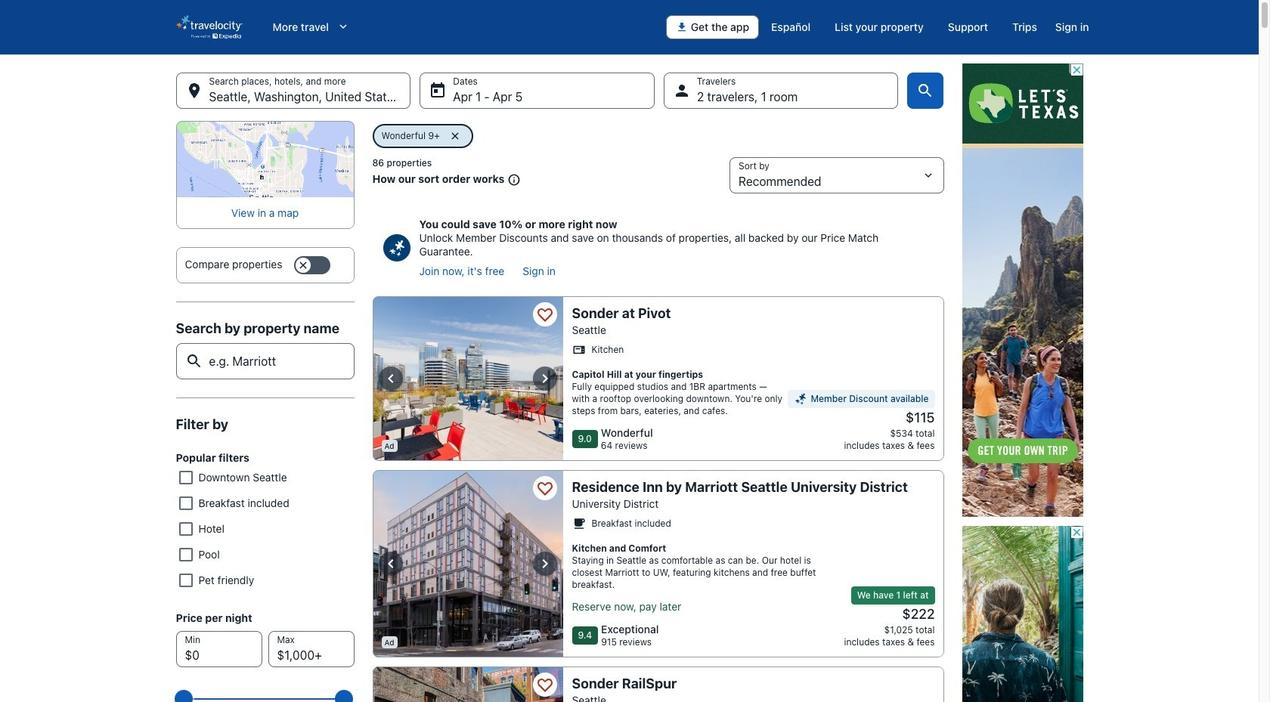 Task type: locate. For each thing, give the bounding box(es) containing it.
bbq/picnic area image
[[372, 296, 563, 461]]

small image
[[794, 392, 808, 406], [572, 517, 586, 531]]

0 vertical spatial small image
[[505, 173, 521, 187]]

static map image image
[[176, 121, 354, 197]]

1 vertical spatial small image
[[572, 517, 586, 531]]

travelocity logo image
[[176, 15, 242, 39]]

$1,000 and above, Maximum, Price per night text field
[[268, 631, 354, 668]]

front of property image
[[372, 470, 563, 658]]

1 horizontal spatial small image
[[572, 343, 586, 357]]

show previous image for sonder at pivot image
[[381, 370, 400, 388]]

small image
[[505, 173, 521, 187], [572, 343, 586, 357]]

0 horizontal spatial small image
[[505, 173, 521, 187]]

property entrance image
[[372, 667, 563, 702]]

$0, Minimum, Price per night text field
[[176, 631, 262, 668]]

list
[[419, 265, 935, 278]]

download the app button image
[[676, 21, 688, 33]]

1 horizontal spatial small image
[[794, 392, 808, 406]]

search image
[[917, 82, 935, 100]]



Task type: vqa. For each thing, say whether or not it's contained in the screenshot.
$0, Minimum, Price per night text box
yes



Task type: describe. For each thing, give the bounding box(es) containing it.
$1,000 and above, Maximum, Price per night range field
[[185, 683, 345, 702]]

$0, Minimum, Price per night range field
[[185, 683, 345, 702]]

0 vertical spatial small image
[[794, 392, 808, 406]]

show next image for residence inn by marriott seattle university district image
[[536, 555, 554, 573]]

1 vertical spatial small image
[[572, 343, 586, 357]]

show next image for sonder at pivot image
[[536, 370, 554, 388]]

you could save 10% or more right now image
[[383, 234, 410, 262]]

0 horizontal spatial small image
[[572, 517, 586, 531]]

show previous image for residence inn by marriott seattle university district image
[[381, 555, 400, 573]]



